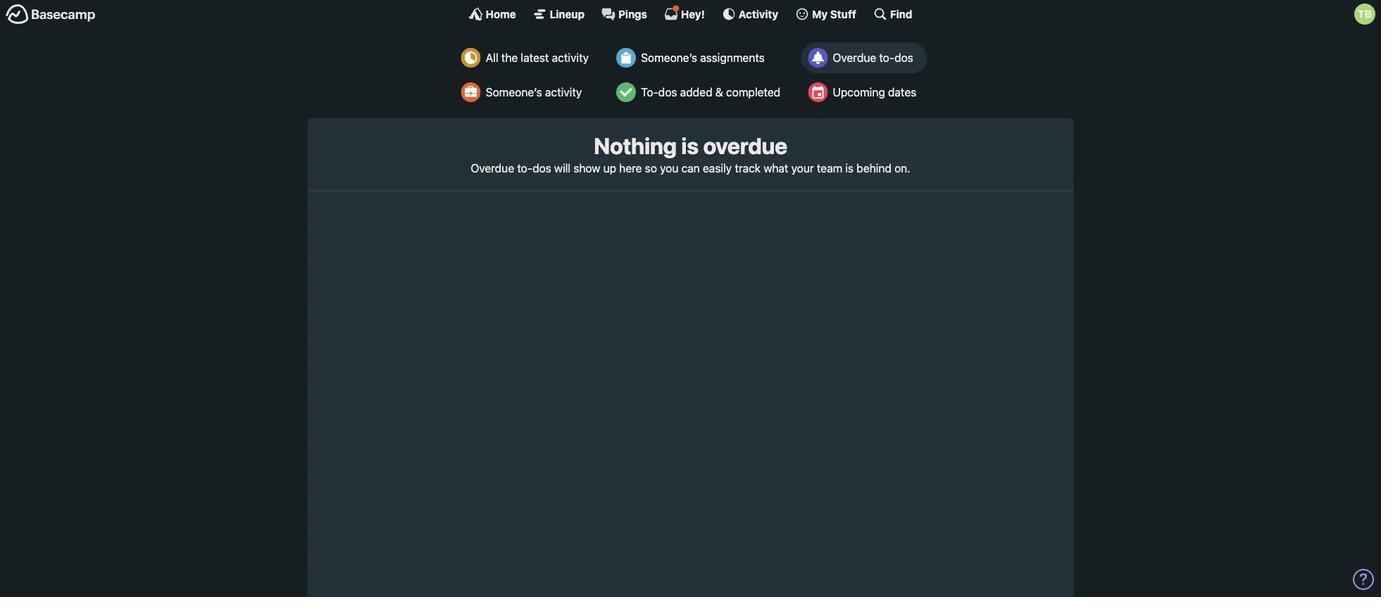 Task type: locate. For each thing, give the bounding box(es) containing it.
home link
[[469, 7, 516, 21]]

overdue
[[703, 132, 788, 159]]

is right team
[[846, 161, 854, 175]]

2 vertical spatial dos
[[533, 161, 551, 175]]

to- inside nothing is overdue overdue to-dos will show up here so you can easily track what your team is behind on.
[[517, 161, 533, 175]]

my stuff
[[812, 8, 857, 20]]

dos
[[895, 51, 914, 64], [659, 86, 677, 99], [533, 161, 551, 175]]

0 vertical spatial activity
[[552, 51, 589, 64]]

overdue left will
[[471, 161, 514, 175]]

will
[[554, 161, 571, 175]]

all the latest activity
[[486, 51, 589, 64]]

schedule image
[[808, 82, 828, 102]]

0 horizontal spatial dos
[[533, 161, 551, 175]]

assignment image
[[617, 48, 636, 68]]

1 vertical spatial dos
[[659, 86, 677, 99]]

the
[[502, 51, 518, 64]]

activity link
[[722, 7, 779, 21]]

can
[[682, 161, 700, 175]]

is
[[681, 132, 699, 159], [846, 161, 854, 175]]

overdue
[[833, 51, 877, 64], [471, 161, 514, 175]]

0 horizontal spatial someone's
[[486, 86, 542, 99]]

someone's
[[641, 51, 698, 64], [486, 86, 542, 99]]

0 vertical spatial is
[[681, 132, 699, 159]]

main element
[[0, 0, 1382, 27]]

dos up dates
[[895, 51, 914, 64]]

0 vertical spatial overdue
[[833, 51, 877, 64]]

dos inside overdue to-dos link
[[895, 51, 914, 64]]

hey!
[[681, 8, 705, 20]]

1 vertical spatial someone's
[[486, 86, 542, 99]]

someone's down the
[[486, 86, 542, 99]]

tim burton image
[[1355, 4, 1376, 25]]

upcoming
[[833, 86, 885, 99]]

1 vertical spatial to-
[[517, 161, 533, 175]]

1 vertical spatial activity
[[545, 86, 582, 99]]

someone's for someone's assignments
[[641, 51, 698, 64]]

someone's up the to-
[[641, 51, 698, 64]]

0 horizontal spatial to-
[[517, 161, 533, 175]]

here
[[619, 161, 642, 175]]

to- up upcoming dates at the top of the page
[[879, 51, 895, 64]]

all
[[486, 51, 499, 64]]

dos inside nothing is overdue overdue to-dos will show up here so you can easily track what your team is behind on.
[[533, 161, 551, 175]]

dos left will
[[533, 161, 551, 175]]

my
[[812, 8, 828, 20]]

1 horizontal spatial overdue
[[833, 51, 877, 64]]

up
[[603, 161, 616, 175]]

0 horizontal spatial overdue
[[471, 161, 514, 175]]

dos left "added"
[[659, 86, 677, 99]]

overdue up 'upcoming'
[[833, 51, 877, 64]]

activity right "latest"
[[552, 51, 589, 64]]

1 horizontal spatial someone's
[[641, 51, 698, 64]]

1 horizontal spatial dos
[[659, 86, 677, 99]]

2 horizontal spatial dos
[[895, 51, 914, 64]]

to-dos added & completed link
[[609, 77, 791, 108]]

overdue inside nothing is overdue overdue to-dos will show up here so you can easily track what your team is behind on.
[[471, 161, 514, 175]]

1 vertical spatial is
[[846, 161, 854, 175]]

0 vertical spatial someone's
[[641, 51, 698, 64]]

activity inside all the latest activity link
[[552, 51, 589, 64]]

activity
[[552, 51, 589, 64], [545, 86, 582, 99]]

activity down all the latest activity
[[545, 86, 582, 99]]

1 vertical spatial overdue
[[471, 161, 514, 175]]

team
[[817, 161, 843, 175]]

is up the can at the top of page
[[681, 132, 699, 159]]

someone's inside "link"
[[486, 86, 542, 99]]

0 vertical spatial to-
[[879, 51, 895, 64]]

dos inside to-dos added & completed link
[[659, 86, 677, 99]]

to- left will
[[517, 161, 533, 175]]

what
[[764, 161, 789, 175]]

0 vertical spatial dos
[[895, 51, 914, 64]]

to-
[[879, 51, 895, 64], [517, 161, 533, 175]]

someone's activity link
[[454, 77, 599, 108]]

you
[[660, 161, 679, 175]]



Task type: describe. For each thing, give the bounding box(es) containing it.
&
[[716, 86, 723, 99]]

pings button
[[602, 7, 647, 21]]

home
[[486, 8, 516, 20]]

your
[[792, 161, 814, 175]]

1 horizontal spatial to-
[[879, 51, 895, 64]]

track
[[735, 161, 761, 175]]

upcoming dates
[[833, 86, 917, 99]]

latest
[[521, 51, 549, 64]]

overdue to-dos
[[833, 51, 914, 64]]

hey! button
[[664, 5, 705, 21]]

dates
[[888, 86, 917, 99]]

to-dos added & completed
[[641, 86, 781, 99]]

overdue to-dos link
[[801, 42, 927, 73]]

stuff
[[830, 8, 857, 20]]

find button
[[873, 7, 913, 21]]

pings
[[619, 8, 647, 20]]

person report image
[[461, 82, 481, 102]]

nothing
[[594, 132, 677, 159]]

someone's activity
[[486, 86, 582, 99]]

so
[[645, 161, 657, 175]]

someone's assignments
[[641, 51, 765, 64]]

upcoming dates link
[[801, 77, 927, 108]]

someone's assignments link
[[609, 42, 791, 73]]

completed
[[726, 86, 781, 99]]

nothing is overdue overdue to-dos will show up here so you can easily track what your team is behind on.
[[471, 132, 911, 175]]

switch accounts image
[[6, 4, 96, 25]]

to-
[[641, 86, 659, 99]]

1 horizontal spatial is
[[846, 161, 854, 175]]

lineup
[[550, 8, 585, 20]]

added
[[680, 86, 713, 99]]

all the latest activity link
[[454, 42, 599, 73]]

easily
[[703, 161, 732, 175]]

behind
[[857, 161, 892, 175]]

todo image
[[617, 82, 636, 102]]

find
[[890, 8, 913, 20]]

on.
[[895, 161, 911, 175]]

show
[[574, 161, 601, 175]]

lineup link
[[533, 7, 585, 21]]

activity inside someone's activity "link"
[[545, 86, 582, 99]]

activity
[[739, 8, 779, 20]]

assignments
[[700, 51, 765, 64]]

0 horizontal spatial is
[[681, 132, 699, 159]]

someone's for someone's activity
[[486, 86, 542, 99]]

activity report image
[[461, 48, 481, 68]]

reports image
[[808, 48, 828, 68]]

my stuff button
[[795, 7, 857, 21]]



Task type: vqa. For each thing, say whether or not it's contained in the screenshot.


